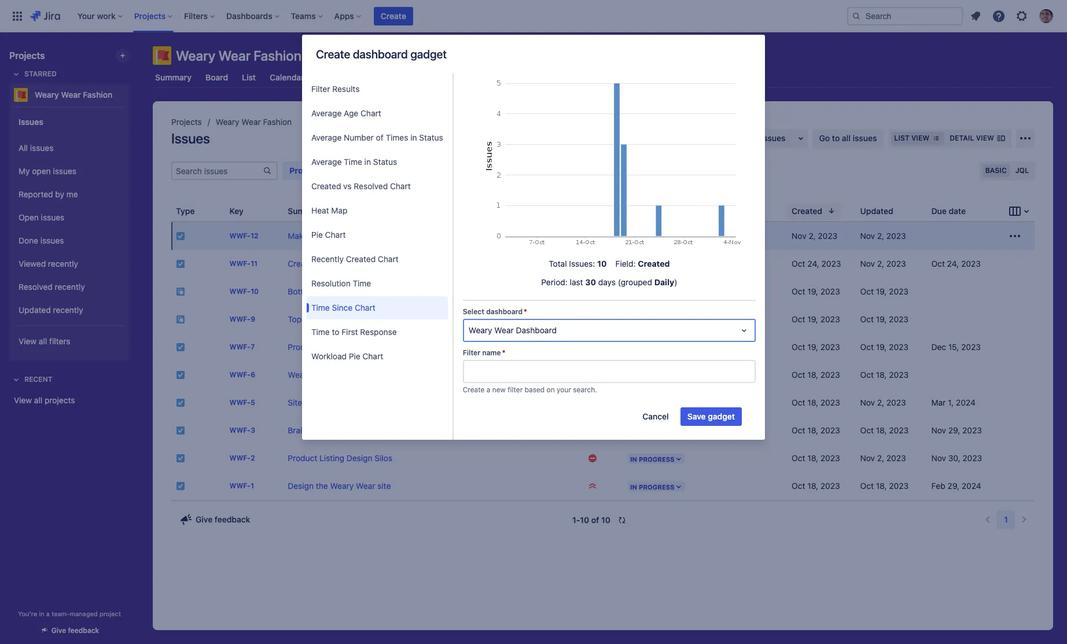 Task type: describe. For each thing, give the bounding box(es) containing it.
chart for recently created chart
[[378, 254, 399, 264]]

go
[[402, 259, 412, 269]]

view all projects link
[[9, 390, 130, 411]]

chart down average time in status button
[[390, 181, 411, 191]]

name
[[483, 349, 501, 357]]

top
[[378, 259, 390, 269]]

weary right projects link
[[216, 117, 240, 127]]

a for make a business proposal to the wholesale distributor
[[310, 231, 315, 241]]

wwf-5 link
[[230, 399, 255, 407]]

11
[[251, 260, 258, 268]]

cancel
[[643, 412, 669, 422]]

brainstorm accessories
[[288, 426, 376, 435]]

0 horizontal spatial give
[[51, 627, 66, 635]]

chart down map
[[325, 230, 346, 240]]

10 inside issues element
[[251, 287, 259, 296]]

group containing issues
[[14, 107, 125, 360]]

view all filters link
[[14, 330, 125, 353]]

weary down product listing design silos
[[330, 481, 354, 491]]

2 24, from the left
[[948, 259, 960, 269]]

created inside created button
[[792, 206, 823, 216]]

filter for filter results
[[312, 84, 330, 94]]

weary down starred
[[35, 90, 59, 100]]

3
[[251, 426, 255, 435]]

0 vertical spatial give feedback button
[[173, 511, 257, 529]]

wwf-11 link
[[230, 260, 258, 268]]

1 vertical spatial fashion
[[83, 90, 113, 100]]

average time in status button
[[307, 151, 448, 174]]

open
[[19, 212, 39, 222]]

basic
[[986, 166, 1007, 175]]

first
[[342, 327, 358, 337]]

period: last 30 days (grouped daily )
[[542, 277, 678, 287]]

reported by me
[[19, 189, 78, 199]]

view all projects
[[14, 395, 75, 405]]

detail
[[950, 134, 975, 142]]

2024 for feb 29, 2024
[[962, 481, 982, 491]]

average age chart button
[[307, 102, 448, 125]]

row containing brainstorm accessories
[[171, 417, 1035, 445]]

pillow
[[510, 259, 532, 269]]

wwf- for create a new athleisure top to go along with the turtleneck pillow sweater
[[230, 260, 251, 268]]

based
[[525, 386, 545, 394]]

wwf-2 link
[[230, 454, 255, 463]]

0 horizontal spatial gadget
[[411, 47, 447, 61]]

of for 10
[[592, 515, 600, 525]]

days
[[599, 277, 616, 287]]

0 vertical spatial weary wear fashion
[[176, 47, 302, 64]]

nov 2, 2023 for oct 24, 2023
[[861, 259, 907, 269]]

1 horizontal spatial in
[[365, 157, 371, 167]]

project settings link
[[587, 67, 652, 88]]

additions
[[363, 370, 399, 380]]

palette
[[335, 370, 361, 380]]

time since chart button
[[307, 296, 448, 320]]

brainstorm down site launch link
[[288, 426, 329, 435]]

1 horizontal spatial design
[[347, 453, 373, 463]]

launch
[[304, 398, 332, 408]]

row containing site launch
[[171, 389, 1035, 417]]

save gadget button
[[681, 408, 742, 426]]

age
[[344, 108, 359, 118]]

time inside button
[[312, 327, 330, 337]]

2 horizontal spatial in
[[411, 133, 417, 142]]

created inside 'recently created chart' button
[[346, 254, 376, 264]]

wwf-7
[[230, 343, 255, 352]]

highest image
[[588, 343, 598, 352]]

listing
[[320, 453, 345, 463]]

apparel for bottoms
[[322, 287, 350, 296]]

mar 1, 2024
[[932, 398, 976, 408]]

primary element
[[7, 0, 848, 32]]

make
[[288, 231, 308, 241]]

product for product listing design silos
[[288, 453, 318, 463]]

project
[[100, 610, 121, 618]]

average for average number of times in status
[[312, 133, 342, 142]]

0 vertical spatial issues
[[440, 72, 464, 82]]

due date
[[932, 206, 966, 216]]

filter for filter name *
[[463, 349, 481, 357]]

total
[[549, 259, 567, 269]]

created vs resolved chart button
[[307, 175, 448, 198]]

select
[[463, 307, 485, 316]]

0 horizontal spatial give feedback button
[[33, 621, 106, 640]]

a for create a new filter based on your search.
[[487, 386, 491, 394]]

highest image for bottoms apparel brainstorm
[[588, 287, 598, 296]]

workload
[[312, 351, 347, 361]]

task image for site
[[176, 398, 185, 408]]

bottoms apparel brainstorm link
[[288, 287, 393, 296]]

group containing all issues
[[14, 133, 125, 325]]

to inside button
[[332, 327, 340, 337]]

since
[[332, 303, 353, 313]]

resolution for resolution time
[[312, 279, 351, 288]]

p button
[[584, 203, 612, 219]]

Search field
[[848, 7, 964, 25]]

1 horizontal spatial status
[[419, 133, 443, 142]]

wwf-1 link
[[230, 482, 254, 491]]

wwf- for product brainstorm
[[230, 343, 251, 352]]

wholesale
[[411, 231, 448, 241]]

to right go on the top right of page
[[833, 133, 840, 143]]

created button
[[788, 203, 841, 219]]

medium image
[[588, 259, 598, 269]]

a for create a new athleisure top to go along with the turtleneck pillow sweater
[[315, 259, 319, 269]]

* for filter name *
[[502, 349, 506, 357]]

0 vertical spatial give feedback
[[196, 515, 250, 525]]

time to first response button
[[307, 321, 448, 344]]

product listing design silos
[[288, 453, 393, 463]]

design the weary wear site
[[288, 481, 391, 491]]

issues for done issues
[[40, 235, 64, 245]]

average age chart
[[312, 108, 381, 118]]

0 horizontal spatial in
[[39, 610, 44, 618]]

1 horizontal spatial feedback
[[215, 515, 250, 525]]

brainstorm down first
[[320, 342, 361, 352]]

to left go
[[392, 259, 400, 269]]

key
[[230, 206, 244, 216]]

all
[[19, 143, 28, 153]]

0 horizontal spatial projects
[[9, 50, 45, 61]]

response
[[360, 327, 397, 337]]

issues inside group
[[19, 117, 43, 127]]

time up vs
[[344, 157, 362, 167]]

issues for all issues
[[30, 143, 54, 153]]

resolution button
[[709, 203, 772, 219]]

row containing product brainstorm
[[171, 334, 1035, 361]]

updated for updated recently
[[19, 305, 51, 315]]

open issues link
[[14, 206, 125, 229]]

* for select dashboard *
[[524, 307, 527, 316]]

create for create a new filter based on your search.
[[463, 386, 485, 394]]

field:
[[616, 259, 636, 269]]

wear up all issues link
[[61, 90, 81, 100]]

all issues link
[[14, 137, 125, 160]]

to right proposal
[[387, 231, 394, 241]]

chart for time since chart
[[355, 303, 376, 313]]

average number of times in status button
[[307, 126, 448, 149]]

weary up site
[[288, 370, 312, 380]]

project settings
[[590, 72, 650, 82]]

all for projects
[[34, 395, 42, 405]]

select dashboard *
[[463, 307, 527, 316]]

me
[[66, 189, 78, 199]]

low image
[[588, 232, 598, 241]]

map
[[331, 206, 348, 215]]

2 vertical spatial the
[[316, 481, 328, 491]]

viewed
[[19, 259, 46, 268]]

project
[[590, 72, 617, 82]]

due
[[932, 206, 947, 216]]

1 24, from the left
[[808, 259, 820, 269]]

1 inside button
[[1005, 515, 1009, 525]]

of for number
[[376, 133, 384, 142]]

recently for viewed recently
[[48, 259, 78, 268]]

0 horizontal spatial filter
[[508, 386, 523, 394]]

top apparel brainstorm
[[288, 314, 376, 324]]

wwf-9
[[230, 315, 255, 324]]

2, for nov
[[878, 453, 885, 463]]

daily
[[655, 277, 675, 287]]

total issues: 10 field: created
[[549, 259, 670, 269]]

average number of times in status
[[312, 133, 443, 142]]

wwf- for weary wear palette additions
[[230, 371, 251, 380]]

1 vertical spatial weary wear fashion
[[35, 90, 113, 100]]

export issues button
[[728, 129, 808, 148]]

workload pie chart button
[[307, 345, 448, 368]]

wwf- for make a business proposal to the wholesale distributor
[[230, 232, 251, 241]]

you're in a team-managed project
[[18, 610, 121, 618]]

task image for product
[[176, 343, 185, 352]]

heat map
[[312, 206, 348, 215]]

view for view all filters
[[19, 336, 37, 346]]

1 vertical spatial design
[[288, 481, 314, 491]]

mar
[[932, 398, 946, 408]]

list link
[[240, 67, 258, 88]]

refresh image
[[618, 516, 627, 525]]

wwf-12
[[230, 232, 259, 241]]

site
[[378, 481, 391, 491]]

row containing create a new athleisure top to go along with the turtleneck pillow sweater
[[171, 250, 1035, 278]]

1 horizontal spatial projects
[[171, 117, 202, 127]]

save for save gadget
[[688, 412, 706, 422]]

all for filters
[[39, 336, 47, 346]]

highest image for design the weary wear site
[[588, 482, 598, 491]]

collapse starred projects image
[[9, 67, 23, 81]]

issues inside go to all issues link
[[853, 133, 877, 143]]

weary down select
[[469, 325, 493, 335]]

time since chart
[[312, 303, 376, 313]]

medium high image
[[588, 454, 598, 463]]

0 vertical spatial fashion
[[254, 47, 302, 64]]



Task type: locate. For each thing, give the bounding box(es) containing it.
1 vertical spatial *
[[502, 349, 506, 357]]

calendar
[[270, 72, 304, 82]]

updated right sorted in descending order icon
[[861, 206, 894, 216]]

weary wear fashion down starred
[[35, 90, 113, 100]]

filter
[[312, 84, 330, 94], [463, 349, 481, 357]]

5 task image from the top
[[176, 454, 185, 463]]

1 vertical spatial resolution
[[312, 279, 351, 288]]

1 average from the top
[[312, 108, 342, 118]]

wwf- for brainstorm accessories
[[230, 426, 251, 435]]

wwf- up wwf-6 at the bottom left
[[230, 343, 251, 352]]

10 wwf- from the top
[[230, 482, 251, 491]]

2 vertical spatial weary wear fashion
[[216, 117, 292, 127]]

view for list view
[[912, 134, 930, 142]]

period:
[[542, 277, 568, 287]]

2 horizontal spatial the
[[454, 259, 467, 269]]

1 group from the top
[[14, 107, 125, 360]]

3 average from the top
[[312, 157, 342, 167]]

recently for resolved recently
[[55, 282, 85, 292]]

wear down list link
[[242, 117, 261, 127]]

created inside created vs resolved chart button
[[312, 181, 341, 191]]

0 horizontal spatial pie
[[312, 230, 323, 240]]

projects
[[45, 395, 75, 405]]

save up status button
[[655, 166, 673, 175]]

nov 2, 2023 for nov 30, 2023
[[861, 453, 907, 463]]

updated for updated
[[861, 206, 894, 216]]

1 vertical spatial 2024
[[962, 481, 982, 491]]

filter inside filter results button
[[312, 84, 330, 94]]

projects down summary 'link'
[[171, 117, 202, 127]]

wwf-6 link
[[230, 371, 255, 380]]

reported by me link
[[14, 183, 125, 206]]

1 vertical spatial apparel
[[304, 314, 333, 324]]

0 vertical spatial summary
[[155, 72, 192, 82]]

task image for create
[[176, 259, 185, 269]]

gadget inside save gadget button
[[708, 412, 735, 422]]

2 sub task image from the top
[[176, 315, 185, 324]]

save right the cancel
[[688, 412, 706, 422]]

task image
[[176, 259, 185, 269], [176, 343, 185, 352]]

1 horizontal spatial resolution
[[713, 206, 754, 216]]

0 vertical spatial product
[[288, 342, 318, 352]]

9
[[251, 315, 255, 324]]

summary for 'summary' button
[[288, 206, 324, 216]]

give feedback button down the you're in a team-managed project
[[33, 621, 106, 640]]

* right name
[[502, 349, 506, 357]]

*
[[524, 307, 527, 316], [502, 349, 506, 357]]

summary up make
[[288, 206, 324, 216]]

task image
[[176, 232, 185, 241], [176, 371, 185, 380], [176, 398, 185, 408], [176, 426, 185, 435], [176, 454, 185, 463], [176, 482, 185, 491]]

chart right since
[[355, 303, 376, 313]]

sorted in descending order image
[[827, 206, 837, 215]]

create up create dashboard gadget
[[381, 11, 406, 21]]

1 horizontal spatial issues
[[171, 130, 210, 146]]

create
[[381, 11, 406, 21], [316, 47, 350, 61], [288, 259, 313, 269], [463, 386, 485, 394]]

0 vertical spatial recently
[[48, 259, 78, 268]]

average down average age chart
[[312, 133, 342, 142]]

29, for feb
[[948, 481, 960, 491]]

updated button
[[856, 203, 912, 219]]

open image
[[738, 324, 752, 338]]

created left sorted in descending order icon
[[792, 206, 823, 216]]

1 vertical spatial 1
[[1005, 515, 1009, 525]]

create inside issues element
[[288, 259, 313, 269]]

2 vertical spatial issues
[[171, 130, 210, 146]]

your
[[557, 386, 571, 394]]

0 horizontal spatial summary
[[155, 72, 192, 82]]

status inside button
[[628, 206, 653, 216]]

create down make
[[288, 259, 313, 269]]

create inside button
[[381, 11, 406, 21]]

reports link
[[476, 67, 511, 88]]

1 horizontal spatial new
[[493, 386, 506, 394]]

1 horizontal spatial 1
[[1005, 515, 1009, 525]]

0 vertical spatial view
[[19, 336, 37, 346]]

create for create a new athleisure top to go along with the turtleneck pillow sweater
[[288, 259, 313, 269]]

0 vertical spatial pie
[[312, 230, 323, 240]]

nov 2, 2023 for mar 1, 2024
[[861, 398, 907, 408]]

feedback
[[215, 515, 250, 525], [68, 627, 99, 635]]

1 inside issues element
[[251, 482, 254, 491]]

0 horizontal spatial view
[[912, 134, 930, 142]]

2024 right '1,'
[[957, 398, 976, 408]]

save inside button
[[655, 166, 673, 175]]

29, for nov
[[949, 426, 961, 435]]

gadget
[[411, 47, 447, 61], [708, 412, 735, 422]]

heat map button
[[307, 199, 448, 222]]

my open issues link
[[14, 160, 125, 183]]

done issues
[[19, 235, 64, 245]]

2 wwf- from the top
[[230, 260, 251, 268]]

issues element
[[171, 201, 1035, 500]]

1 vertical spatial new
[[493, 386, 506, 394]]

0 horizontal spatial 1
[[251, 482, 254, 491]]

1 vertical spatial 29,
[[948, 481, 960, 491]]

site launch
[[288, 398, 332, 408]]

resolution
[[713, 206, 754, 216], [312, 279, 351, 288]]

1 horizontal spatial summary
[[288, 206, 324, 216]]

viewed recently link
[[14, 252, 125, 276]]

7 row from the top
[[171, 389, 1035, 417]]

view left "filters"
[[19, 336, 37, 346]]

0 horizontal spatial save
[[655, 166, 673, 175]]

go to all issues
[[820, 133, 877, 143]]

detail view
[[950, 134, 995, 142]]

1 vertical spatial average
[[312, 133, 342, 142]]

created vs resolved chart
[[312, 181, 411, 191]]

group
[[14, 107, 125, 360], [14, 133, 125, 325]]

1 sub task image from the top
[[176, 287, 185, 296]]

2 product from the top
[[288, 453, 318, 463]]

board link
[[203, 67, 231, 88]]

view for view all projects
[[14, 395, 32, 405]]

chart for workload pie chart
[[363, 351, 383, 361]]

summary inside 'link'
[[155, 72, 192, 82]]

highest image left days
[[588, 287, 598, 296]]

0 horizontal spatial updated
[[19, 305, 51, 315]]

tab list containing issues
[[146, 67, 1061, 88]]

2 row from the top
[[171, 250, 1035, 278]]

sub task image for top
[[176, 315, 185, 324]]

issues inside done issues link
[[40, 235, 64, 245]]

create banner
[[0, 0, 1068, 32]]

* up "dashboard"
[[524, 307, 527, 316]]

chart right age
[[361, 108, 381, 118]]

all inside "link"
[[39, 336, 47, 346]]

2023
[[818, 231, 838, 241], [887, 231, 907, 241], [822, 259, 842, 269], [887, 259, 907, 269], [962, 259, 981, 269], [821, 287, 841, 296], [889, 287, 909, 296], [821, 314, 841, 324], [889, 314, 909, 324], [821, 342, 841, 352], [889, 342, 909, 352], [962, 342, 981, 352], [821, 370, 841, 380], [890, 370, 909, 380], [821, 398, 841, 408], [887, 398, 907, 408], [821, 426, 841, 435], [890, 426, 909, 435], [963, 426, 983, 435], [821, 453, 841, 463], [887, 453, 907, 463], [963, 453, 983, 463], [821, 481, 841, 491], [890, 481, 909, 491]]

0 horizontal spatial dashboard
[[353, 47, 408, 61]]

product for product brainstorm
[[288, 342, 318, 352]]

of right '1-'
[[592, 515, 600, 525]]

wwf- up wwf-3 link
[[230, 399, 251, 407]]

fashion
[[254, 47, 302, 64], [83, 90, 113, 100], [263, 117, 292, 127]]

updated recently link
[[14, 299, 125, 322]]

the down listing
[[316, 481, 328, 491]]

settings
[[619, 72, 650, 82]]

chart inside button
[[378, 254, 399, 264]]

1 wwf- from the top
[[230, 232, 251, 241]]

resolution inside issues element
[[713, 206, 754, 216]]

issues down reported by me
[[41, 212, 64, 222]]

2 horizontal spatial issues
[[440, 72, 464, 82]]

create a new athleisure top to go along with the turtleneck pillow sweater
[[288, 259, 565, 269]]

create for create
[[381, 11, 406, 21]]

chart up additions
[[363, 351, 383, 361]]

summary button
[[283, 203, 343, 219]]

weary wear fashion
[[176, 47, 302, 64], [35, 90, 113, 100], [216, 117, 292, 127]]

summary inside button
[[288, 206, 324, 216]]

of inside average number of times in status button
[[376, 133, 384, 142]]

list for list
[[242, 72, 256, 82]]

6 row from the top
[[171, 361, 1035, 389]]

4 row from the top
[[171, 306, 1035, 334]]

2, for mar
[[878, 398, 885, 408]]

create down filter name *
[[463, 386, 485, 394]]

2024 down nov 30, 2023
[[962, 481, 982, 491]]

Search issues text field
[[173, 163, 263, 179]]

done issues link
[[14, 229, 125, 252]]

design
[[347, 453, 373, 463], [288, 481, 314, 491]]

undefined generated chart image image
[[478, 73, 741, 248]]

0 vertical spatial weary wear fashion link
[[9, 83, 125, 107]]

updated recently
[[19, 305, 83, 315]]

give feedback
[[196, 515, 250, 525], [51, 627, 99, 635]]

product down top
[[288, 342, 318, 352]]

5 wwf- from the top
[[230, 343, 251, 352]]

a
[[310, 231, 315, 241], [315, 259, 319, 269], [487, 386, 491, 394], [46, 610, 50, 618]]

jira image
[[30, 9, 60, 23], [30, 9, 60, 23]]

0 horizontal spatial give feedback
[[51, 627, 99, 635]]

1 vertical spatial list
[[895, 134, 910, 142]]

new up resolution time
[[322, 259, 337, 269]]

pie right make
[[312, 230, 323, 240]]

8 wwf- from the top
[[230, 426, 251, 435]]

give feedback down the you're in a team-managed project
[[51, 627, 99, 635]]

give feedback button down wwf-1
[[173, 511, 257, 529]]

vs
[[343, 181, 352, 191]]

1 vertical spatial feedback
[[68, 627, 99, 635]]

8 row from the top
[[171, 417, 1035, 445]]

0 vertical spatial status
[[419, 133, 443, 142]]

the left wholesale
[[396, 231, 408, 241]]

save filter button
[[648, 162, 700, 180]]

time up product brainstorm at the bottom left
[[312, 327, 330, 337]]

apparel up since
[[322, 287, 350, 296]]

2 vertical spatial status
[[628, 206, 653, 216]]

task image for design
[[176, 482, 185, 491]]

0 vertical spatial resolved
[[354, 181, 388, 191]]

new inside issues element
[[322, 259, 337, 269]]

1 view from the left
[[912, 134, 930, 142]]

apparel for top
[[304, 314, 333, 324]]

3 wwf- from the top
[[230, 287, 251, 296]]

3 row from the top
[[171, 278, 1035, 306]]

0 horizontal spatial feedback
[[68, 627, 99, 635]]

0 horizontal spatial resolution
[[312, 279, 351, 288]]

2 task image from the top
[[176, 371, 185, 380]]

1 horizontal spatial filter
[[463, 349, 481, 357]]

1 vertical spatial save
[[688, 412, 706, 422]]

wwf- for top apparel brainstorm
[[230, 315, 251, 324]]

apparel right top
[[304, 314, 333, 324]]

save inside button
[[688, 412, 706, 422]]

2 task image from the top
[[176, 343, 185, 352]]

row containing product listing design silos
[[171, 445, 1035, 472]]

2 horizontal spatial status
[[628, 206, 653, 216]]

all left "filters"
[[39, 336, 47, 346]]

0 vertical spatial all
[[842, 133, 851, 143]]

average for average age chart
[[312, 108, 342, 118]]

view right detail
[[977, 134, 995, 142]]

wwf- for site launch
[[230, 399, 251, 407]]

29, right feb
[[948, 481, 960, 491]]

sub task image
[[176, 287, 185, 296], [176, 315, 185, 324]]

projects up collapse starred projects icon
[[9, 50, 45, 61]]

wwf-1
[[230, 482, 254, 491]]

2 oct 24, 2023 from the left
[[932, 259, 981, 269]]

new left based
[[493, 386, 506, 394]]

0 vertical spatial give
[[196, 515, 213, 525]]

open issues
[[19, 212, 64, 222]]

wear down workload
[[314, 370, 333, 380]]

product left listing
[[288, 453, 318, 463]]

1 horizontal spatial view
[[977, 134, 995, 142]]

issues for open issues
[[41, 212, 64, 222]]

chart for average age chart
[[361, 108, 381, 118]]

view down collapse recent projects image
[[14, 395, 32, 405]]

row
[[171, 222, 1035, 250], [171, 250, 1035, 278], [171, 278, 1035, 306], [171, 306, 1035, 334], [171, 334, 1035, 361], [171, 361, 1035, 389], [171, 389, 1035, 417], [171, 417, 1035, 445], [171, 445, 1035, 472], [171, 472, 1035, 500]]

weary wear fashion down list link
[[216, 117, 292, 127]]

6 task image from the top
[[176, 482, 185, 491]]

0 vertical spatial gadget
[[411, 47, 447, 61]]

weary wear palette additions
[[288, 370, 399, 380]]

sub task image for bottoms
[[176, 287, 185, 296]]

1 horizontal spatial oct 24, 2023
[[932, 259, 981, 269]]

created up daily
[[638, 259, 670, 269]]

brainstorm down top
[[353, 287, 393, 296]]

issues inside the open issues link
[[41, 212, 64, 222]]

a left team-
[[46, 610, 50, 618]]

0 vertical spatial save
[[655, 166, 673, 175]]

1 highest image from the top
[[588, 287, 598, 296]]

status down average number of times in status button
[[373, 157, 397, 167]]

7 wwf- from the top
[[230, 399, 251, 407]]

1 vertical spatial give feedback button
[[33, 621, 106, 640]]

row containing make a business proposal to the wholesale distributor
[[171, 222, 1035, 250]]

save for save filter
[[655, 166, 673, 175]]

time up top apparel brainstorm
[[312, 303, 330, 313]]

6 wwf- from the top
[[230, 371, 251, 380]]

1 vertical spatial in
[[365, 157, 371, 167]]

type
[[176, 206, 195, 216]]

1 horizontal spatial the
[[396, 231, 408, 241]]

weary wear fashion up list link
[[176, 47, 302, 64]]

3 task image from the top
[[176, 398, 185, 408]]

issues inside export issues button
[[762, 133, 786, 143]]

task image for brainstorm
[[176, 426, 185, 435]]

timeline
[[318, 72, 351, 82]]

24, down created button
[[808, 259, 820, 269]]

time down athleisure
[[353, 279, 371, 288]]

wear
[[219, 47, 251, 64], [61, 90, 81, 100], [242, 117, 261, 127], [495, 325, 514, 335], [314, 370, 333, 380], [356, 481, 375, 491]]

filter results
[[312, 84, 360, 94]]

weary up board in the left top of the page
[[176, 47, 216, 64]]

1 horizontal spatial resolved
[[354, 181, 388, 191]]

4 wwf- from the top
[[230, 315, 251, 324]]

issues right export
[[762, 133, 786, 143]]

chart inside button
[[363, 351, 383, 361]]

feedback down managed
[[68, 627, 99, 635]]

issues inside my open issues link
[[53, 166, 76, 176]]

row containing bottoms apparel brainstorm
[[171, 278, 1035, 306]]

1 task image from the top
[[176, 259, 185, 269]]

highest image down medium high image
[[588, 482, 598, 491]]

filter left name
[[463, 349, 481, 357]]

resolution for resolution
[[713, 206, 754, 216]]

24, down due date button
[[948, 259, 960, 269]]

filter results button
[[307, 78, 448, 101]]

average for average time in status
[[312, 157, 342, 167]]

updated inside group
[[19, 305, 51, 315]]

recently inside 'link'
[[55, 282, 85, 292]]

0 vertical spatial highest image
[[588, 287, 598, 296]]

new for athleisure
[[322, 259, 337, 269]]

resolved down viewed
[[19, 282, 53, 292]]

wwf- for product listing design silos
[[230, 454, 251, 463]]

1 vertical spatial issues
[[19, 117, 43, 127]]

2 view from the left
[[977, 134, 995, 142]]

row containing design the weary wear site
[[171, 472, 1035, 500]]

1 vertical spatial gadget
[[708, 412, 735, 422]]

filter inside button
[[675, 166, 693, 175]]

task image for make
[[176, 232, 185, 241]]

pie inside button
[[349, 351, 361, 361]]

issues right all
[[30, 143, 54, 153]]

task image for product
[[176, 454, 185, 463]]

1 row from the top
[[171, 222, 1035, 250]]

recently
[[48, 259, 78, 268], [55, 282, 85, 292], [53, 305, 83, 315]]

1 vertical spatial pie
[[349, 351, 361, 361]]

wear down select dashboard *
[[495, 325, 514, 335]]

oct 24, 2023 down due date button
[[932, 259, 981, 269]]

weary wear fashion link down list link
[[216, 115, 292, 129]]

updated down resolved recently
[[19, 305, 51, 315]]

oct 24, 2023 down created button
[[792, 259, 842, 269]]

list for list view
[[895, 134, 910, 142]]

4 task image from the top
[[176, 426, 185, 435]]

weary wear fashion link down starred
[[9, 83, 125, 107]]

wwf- up "wwf-9" link
[[230, 287, 251, 296]]

summary link
[[153, 67, 194, 88]]

heat
[[312, 206, 329, 215]]

filter down timeline
[[312, 84, 330, 94]]

dashboard up weary wear dashboard
[[486, 307, 523, 316]]

in right times
[[411, 133, 417, 142]]

wwf- down the wwf-2
[[230, 482, 251, 491]]

pie chart button
[[307, 224, 448, 247]]

resolved inside resolved recently 'link'
[[19, 282, 53, 292]]

0 horizontal spatial the
[[316, 481, 328, 491]]

pie up "palette"
[[349, 351, 361, 361]]

new for filter
[[493, 386, 506, 394]]

wwf- up the wwf-2
[[230, 426, 251, 435]]

wwf- for bottoms apparel brainstorm
[[230, 287, 251, 296]]

recently for updated recently
[[53, 305, 83, 315]]

collapse recent projects image
[[9, 373, 23, 387]]

summary for summary 'link'
[[155, 72, 192, 82]]

weary
[[176, 47, 216, 64], [35, 90, 59, 100], [216, 117, 240, 127], [469, 325, 493, 335], [288, 370, 312, 380], [330, 481, 354, 491]]

2 vertical spatial fashion
[[263, 117, 292, 127]]

number
[[344, 133, 374, 142]]

open export issues dropdown image
[[794, 131, 808, 145]]

wwf- for design the weary wear site
[[230, 482, 251, 491]]

1 vertical spatial recently
[[55, 282, 85, 292]]

wwf-10
[[230, 287, 259, 296]]

2 highest image from the top
[[588, 482, 598, 491]]

row containing weary wear palette additions
[[171, 361, 1035, 389]]

0 vertical spatial 1
[[251, 482, 254, 491]]

recently created chart
[[312, 254, 399, 264]]

1 horizontal spatial gadget
[[708, 412, 735, 422]]

status button
[[624, 203, 671, 219]]

pie inside button
[[312, 230, 323, 240]]

list view
[[895, 134, 930, 142]]

task image for weary
[[176, 371, 185, 380]]

0 horizontal spatial oct 24, 2023
[[792, 259, 842, 269]]

row containing top apparel brainstorm
[[171, 306, 1035, 334]]

date
[[949, 206, 966, 216]]

recently down viewed recently link at the top left of the page
[[55, 282, 85, 292]]

wwf-2
[[230, 454, 255, 463]]

1 product from the top
[[288, 342, 318, 352]]

1 horizontal spatial give feedback button
[[173, 511, 257, 529]]

weary wear fashion link
[[9, 83, 125, 107], [216, 115, 292, 129]]

search.
[[573, 386, 597, 394]]

2 group from the top
[[14, 133, 125, 325]]

0 horizontal spatial 24,
[[808, 259, 820, 269]]

create for create dashboard gadget
[[316, 47, 350, 61]]

view inside "link"
[[19, 336, 37, 346]]

2024 for mar 1, 2024
[[957, 398, 976, 408]]

wwf- up wwf-7
[[230, 315, 251, 324]]

1 vertical spatial updated
[[19, 305, 51, 315]]

0 vertical spatial in
[[411, 133, 417, 142]]

1 vertical spatial highest image
[[588, 482, 598, 491]]

wwf-3 link
[[230, 426, 255, 435]]

resolved inside created vs resolved chart button
[[354, 181, 388, 191]]

2, for oct
[[878, 259, 885, 269]]

medium image
[[588, 315, 598, 324]]

issues for export issues
[[762, 133, 786, 143]]

0 vertical spatial the
[[396, 231, 408, 241]]

1 vertical spatial of
[[592, 515, 600, 525]]

created left top
[[346, 254, 376, 264]]

7
[[251, 343, 255, 352]]

0 horizontal spatial weary wear fashion link
[[9, 83, 125, 107]]

wwf- up wwf-1
[[230, 454, 251, 463]]

wear left site
[[356, 481, 375, 491]]

save gadget
[[688, 412, 735, 422]]

1 vertical spatial weary wear fashion link
[[216, 115, 292, 129]]

1 horizontal spatial of
[[592, 515, 600, 525]]

0 horizontal spatial design
[[288, 481, 314, 491]]

0 vertical spatial 2024
[[957, 398, 976, 408]]

1 horizontal spatial pie
[[349, 351, 361, 361]]

1 vertical spatial the
[[454, 259, 467, 269]]

0 vertical spatial dashboard
[[353, 47, 408, 61]]

tab list
[[146, 67, 1061, 88]]

times
[[386, 133, 408, 142]]

issues:
[[569, 259, 595, 269]]

wear up list link
[[219, 47, 251, 64]]

1-
[[573, 515, 580, 525]]

2 vertical spatial average
[[312, 157, 342, 167]]

1 oct 24, 2023 from the left
[[792, 259, 842, 269]]

5 row from the top
[[171, 334, 1035, 361]]

workload pie chart
[[312, 351, 383, 361]]

9 wwf- from the top
[[230, 454, 251, 463]]

wwf- down wwf-12 link
[[230, 260, 251, 268]]

highest image
[[588, 287, 598, 296], [588, 482, 598, 491]]

done
[[19, 235, 38, 245]]

1 horizontal spatial dashboard
[[486, 307, 523, 316]]

issues up viewed recently
[[40, 235, 64, 245]]

1 horizontal spatial updated
[[861, 206, 894, 216]]

1 vertical spatial give feedback
[[51, 627, 99, 635]]

2 vertical spatial recently
[[53, 305, 83, 315]]

1 horizontal spatial give
[[196, 515, 213, 525]]

0 horizontal spatial issues
[[19, 117, 43, 127]]

updated inside "button"
[[861, 206, 894, 216]]

by
[[55, 189, 64, 199]]

wwf-11
[[230, 260, 258, 268]]

1 vertical spatial task image
[[176, 343, 185, 352]]

time to first response
[[312, 327, 397, 337]]

product listing design silos link
[[288, 453, 393, 463]]

brainstorm up 'time to first response' at the left
[[335, 314, 376, 324]]

wwf- down key button
[[230, 232, 251, 241]]

feb 29, 2024
[[932, 481, 982, 491]]

None field
[[464, 361, 755, 382]]

5
[[251, 399, 255, 407]]

2024
[[957, 398, 976, 408], [962, 481, 982, 491]]

business
[[317, 231, 350, 241]]

dashboard for *
[[486, 307, 523, 316]]

issues left reports at left
[[440, 72, 464, 82]]

in up created vs resolved chart
[[365, 157, 371, 167]]

10 row from the top
[[171, 472, 1035, 500]]

search image
[[852, 11, 862, 21]]

dashboard up filter results button
[[353, 47, 408, 61]]

issues inside all issues link
[[30, 143, 54, 153]]

my
[[19, 166, 30, 176]]

1 vertical spatial summary
[[288, 206, 324, 216]]

recently down resolved recently 'link'
[[53, 305, 83, 315]]

wwf-5
[[230, 399, 255, 407]]

0 vertical spatial filter
[[675, 166, 693, 175]]

0 horizontal spatial status
[[373, 157, 397, 167]]

dashboard for gadget
[[353, 47, 408, 61]]

2 average from the top
[[312, 133, 342, 142]]

1 task image from the top
[[176, 232, 185, 241]]

view for detail view
[[977, 134, 995, 142]]

1 horizontal spatial 24,
[[948, 259, 960, 269]]

29, up the '30,'
[[949, 426, 961, 435]]

bottoms apparel brainstorm
[[288, 287, 393, 296]]

9 row from the top
[[171, 445, 1035, 472]]

19,
[[808, 287, 819, 296], [877, 287, 887, 296], [808, 314, 819, 324], [877, 314, 887, 324], [808, 342, 819, 352], [877, 342, 887, 352]]



Task type: vqa. For each thing, say whether or not it's contained in the screenshot.
bottommost Pie
yes



